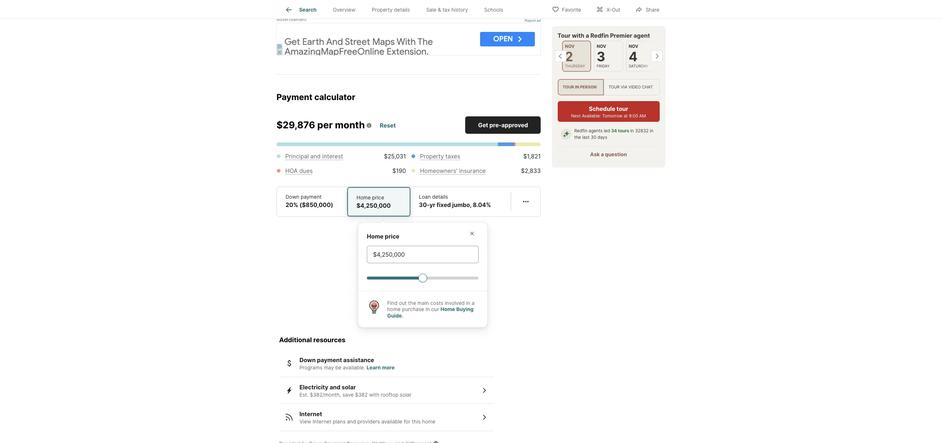 Task type: locate. For each thing, give the bounding box(es) containing it.
1 horizontal spatial down
[[300, 357, 316, 364]]

1 horizontal spatial price
[[385, 233, 400, 240]]

payment
[[277, 92, 313, 102]]

&
[[438, 7, 441, 13]]

report
[[525, 19, 536, 23]]

down up 20%
[[286, 194, 300, 200]]

last
[[583, 135, 590, 140]]

1 vertical spatial the
[[409, 300, 416, 306]]

home up "guide."
[[387, 307, 401, 313]]

price up $4,250,000 at the top
[[372, 195, 384, 201]]

internet right view
[[313, 419, 332, 425]]

2 horizontal spatial a
[[602, 152, 605, 158]]

electricity and solar est. $382/month, save                  $382 with rooftop solar
[[300, 384, 412, 398]]

solar right rooftop
[[400, 392, 412, 398]]

nov for 2
[[566, 44, 575, 49]]

None text field
[[373, 250, 473, 259]]

payment inside down payment 20% ($850,000)
[[301, 194, 322, 200]]

1 horizontal spatial nov
[[597, 44, 607, 49]]

home down $4,250,000 at the top
[[367, 233, 384, 240]]

and up $382/month,
[[330, 384, 341, 391]]

1 vertical spatial solar
[[400, 392, 412, 398]]

0 vertical spatial redfin
[[591, 32, 609, 39]]

0 horizontal spatial down
[[286, 194, 300, 200]]

per
[[318, 119, 333, 131]]

internet up view
[[300, 411, 322, 418]]

hoa
[[285, 167, 298, 175]]

list box
[[558, 79, 660, 96]]

down inside down payment 20% ($850,000)
[[286, 194, 300, 200]]

2 horizontal spatial and
[[347, 419, 356, 425]]

payment for ($850,000)
[[301, 194, 322, 200]]

a
[[586, 32, 590, 39], [602, 152, 605, 158], [472, 300, 475, 306]]

0 horizontal spatial with
[[369, 392, 380, 398]]

tour in person
[[563, 85, 597, 90]]

0 horizontal spatial details
[[394, 7, 410, 13]]

1 vertical spatial redfin
[[575, 128, 588, 134]]

1 vertical spatial home
[[422, 419, 436, 425]]

0 vertical spatial and
[[311, 153, 321, 160]]

2 nov from the left
[[597, 44, 607, 49]]

0 vertical spatial home
[[387, 307, 401, 313]]

0 vertical spatial details
[[394, 7, 410, 13]]

get pre-approved button
[[466, 116, 541, 134]]

details up fixed
[[432, 194, 448, 200]]

1 vertical spatial details
[[432, 194, 448, 200]]

0 vertical spatial the
[[575, 135, 582, 140]]

2 vertical spatial home
[[441, 307, 455, 313]]

property details tab
[[364, 1, 418, 19]]

1 horizontal spatial with
[[573, 32, 585, 39]]

0 vertical spatial solar
[[342, 384, 356, 391]]

days
[[598, 135, 608, 140]]

principal
[[285, 153, 309, 160]]

details
[[394, 7, 410, 13], [432, 194, 448, 200]]

0 vertical spatial home
[[357, 195, 371, 201]]

list box containing tour in person
[[558, 79, 660, 96]]

ad region
[[277, 23, 541, 56]]

down inside down payment assistance programs may be available. learn more
[[300, 357, 316, 364]]

lightbulb icon element
[[367, 300, 387, 319]]

may
[[324, 365, 334, 371]]

electricity
[[300, 384, 329, 391]]

1 horizontal spatial details
[[432, 194, 448, 200]]

in left our on the bottom left
[[426, 307, 430, 313]]

video
[[629, 85, 641, 90]]

in inside in the last 30 days
[[651, 128, 654, 134]]

price inside home price $4,250,000
[[372, 195, 384, 201]]

1 vertical spatial payment
[[317, 357, 342, 364]]

home
[[387, 307, 401, 313], [422, 419, 436, 425]]

home for home price
[[367, 233, 384, 240]]

hoa dues
[[285, 167, 313, 175]]

30
[[591, 135, 597, 140]]

none text field inside home price "tooltip"
[[373, 250, 473, 259]]

involved
[[445, 300, 465, 306]]

price inside home price "tooltip"
[[385, 233, 400, 240]]

loan details 30-yr fixed jumbo, 8.04%
[[419, 194, 491, 209]]

tour up previous icon
[[558, 32, 571, 39]]

0 horizontal spatial redfin
[[575, 128, 588, 134]]

Home Price Slider range field
[[367, 274, 479, 282]]

payment inside down payment assistance programs may be available. learn more
[[317, 357, 342, 364]]

payment calculator
[[277, 92, 356, 102]]

schools tab
[[476, 1, 512, 19]]

hoa dues link
[[285, 167, 313, 175]]

tab list
[[277, 0, 518, 19]]

redfin agents led 34 tours in 32832
[[575, 128, 649, 134]]

0 horizontal spatial property
[[372, 7, 393, 13]]

question
[[606, 152, 628, 158]]

with right $382
[[369, 392, 380, 398]]

property details
[[372, 7, 410, 13]]

home up $4,250,000 at the top
[[357, 195, 371, 201]]

0 horizontal spatial a
[[472, 300, 475, 306]]

favorite
[[562, 6, 582, 13]]

a inside the find out the main costs involved in a home purchase in our
[[472, 300, 475, 306]]

payment up ($850,000)
[[301, 194, 322, 200]]

yr
[[430, 201, 436, 209]]

and left the "interest"
[[311, 153, 321, 160]]

our
[[432, 307, 439, 313]]

2 vertical spatial and
[[347, 419, 356, 425]]

advertisement
[[277, 17, 307, 22]]

1 horizontal spatial the
[[575, 135, 582, 140]]

1 horizontal spatial home
[[422, 419, 436, 425]]

share button
[[630, 2, 666, 17]]

1 vertical spatial with
[[369, 392, 380, 398]]

property for property details
[[372, 7, 393, 13]]

redfin up nov 3 friday
[[591, 32, 609, 39]]

overview tab
[[325, 1, 364, 19]]

1 vertical spatial price
[[385, 233, 400, 240]]

next
[[572, 113, 581, 119]]

loan
[[419, 194, 431, 200]]

with up nov 2 thursday on the right of the page
[[573, 32, 585, 39]]

0 horizontal spatial and
[[311, 153, 321, 160]]

0 vertical spatial price
[[372, 195, 384, 201]]

property taxes link
[[420, 153, 461, 160]]

solar up save
[[342, 384, 356, 391]]

the up purchase
[[409, 300, 416, 306]]

and right plans
[[347, 419, 356, 425]]

thursday
[[566, 64, 586, 69]]

1 nov from the left
[[566, 44, 575, 49]]

0 horizontal spatial home
[[387, 307, 401, 313]]

down up programs
[[300, 357, 316, 364]]

led
[[605, 128, 611, 134]]

1 vertical spatial down
[[300, 357, 316, 364]]

and inside electricity and solar est. $382/month, save                  $382 with rooftop solar
[[330, 384, 341, 391]]

with inside electricity and solar est. $382/month, save                  $382 with rooftop solar
[[369, 392, 380, 398]]

the left the 'last'
[[575, 135, 582, 140]]

3 nov from the left
[[629, 44, 639, 49]]

tomorrow
[[603, 113, 623, 119]]

nov inside nov 3 friday
[[597, 44, 607, 49]]

find
[[387, 300, 398, 306]]

nov down agent
[[629, 44, 639, 49]]

additional
[[279, 337, 312, 344]]

tour left person at the right top
[[563, 85, 575, 90]]

0 horizontal spatial nov
[[566, 44, 575, 49]]

resources
[[314, 337, 346, 344]]

the
[[575, 135, 582, 140], [409, 300, 416, 306]]

payment
[[301, 194, 322, 200], [317, 357, 342, 364]]

person
[[581, 85, 597, 90]]

price for home price
[[385, 233, 400, 240]]

home buying guide.
[[387, 307, 474, 319]]

1 horizontal spatial a
[[586, 32, 590, 39]]

tour left via
[[609, 85, 620, 90]]

9:00
[[630, 113, 639, 119]]

home for home buying guide.
[[441, 307, 455, 313]]

at
[[624, 113, 628, 119]]

details inside the "loan details 30-yr fixed jumbo, 8.04%"
[[432, 194, 448, 200]]

out
[[399, 300, 407, 306]]

down payment 20% ($850,000)
[[286, 194, 333, 209]]

x-out button
[[591, 2, 627, 17]]

0 vertical spatial payment
[[301, 194, 322, 200]]

property
[[372, 7, 393, 13], [420, 153, 444, 160]]

0 horizontal spatial price
[[372, 195, 384, 201]]

price down $4,250,000 at the top
[[385, 233, 400, 240]]

0 vertical spatial down
[[286, 194, 300, 200]]

0 horizontal spatial the
[[409, 300, 416, 306]]

home
[[357, 195, 371, 201], [367, 233, 384, 240], [441, 307, 455, 313]]

get
[[478, 122, 489, 129]]

home price tooltip
[[358, 217, 623, 328]]

0 horizontal spatial solar
[[342, 384, 356, 391]]

history
[[452, 7, 468, 13]]

property inside tab
[[372, 7, 393, 13]]

None button
[[563, 41, 592, 72], [595, 41, 624, 72], [627, 41, 656, 72], [563, 41, 592, 72], [595, 41, 624, 72], [627, 41, 656, 72]]

details left 'sale' on the left top of page
[[394, 7, 410, 13]]

nov inside nov 2 thursday
[[566, 44, 575, 49]]

redfin up the 'last'
[[575, 128, 588, 134]]

in
[[576, 85, 580, 90], [631, 128, 635, 134], [651, 128, 654, 134], [466, 300, 471, 306], [426, 307, 430, 313]]

tab list containing search
[[277, 0, 518, 19]]

nov inside nov 4 saturday
[[629, 44, 639, 49]]

payment up may
[[317, 357, 342, 364]]

agent
[[634, 32, 651, 39]]

2 vertical spatial a
[[472, 300, 475, 306]]

down for down payment assistance
[[300, 357, 316, 364]]

nov down tour with a redfin premier agent
[[597, 44, 607, 49]]

0 vertical spatial with
[[573, 32, 585, 39]]

the inside the find out the main costs involved in a home purchase in our
[[409, 300, 416, 306]]

homeowners' insurance link
[[420, 167, 486, 175]]

this
[[412, 419, 421, 425]]

home down the involved
[[441, 307, 455, 313]]

1 horizontal spatial property
[[420, 153, 444, 160]]

schools
[[485, 7, 504, 13]]

in right 32832
[[651, 128, 654, 134]]

home inside home price $4,250,000
[[357, 195, 371, 201]]

principal and interest
[[285, 153, 343, 160]]

home inside internet view internet plans and providers available for this home
[[422, 419, 436, 425]]

nov up previous icon
[[566, 44, 575, 49]]

in right tours
[[631, 128, 635, 134]]

providers
[[358, 419, 380, 425]]

home inside the home buying guide.
[[441, 307, 455, 313]]

home right this
[[422, 419, 436, 425]]

tour
[[558, 32, 571, 39], [563, 85, 575, 90], [609, 85, 620, 90]]

2 horizontal spatial nov
[[629, 44, 639, 49]]

est.
[[300, 392, 309, 398]]

1 vertical spatial property
[[420, 153, 444, 160]]

details inside tab
[[394, 7, 410, 13]]

be
[[336, 365, 342, 371]]

report ad button
[[525, 19, 541, 24]]

lightbulb icon image
[[367, 300, 382, 315]]

0 vertical spatial property
[[372, 7, 393, 13]]

1 vertical spatial a
[[602, 152, 605, 158]]

am
[[640, 113, 647, 119]]

1 vertical spatial home
[[367, 233, 384, 240]]

1 vertical spatial and
[[330, 384, 341, 391]]

solar
[[342, 384, 356, 391], [400, 392, 412, 398]]

1 horizontal spatial and
[[330, 384, 341, 391]]



Task type: describe. For each thing, give the bounding box(es) containing it.
find out the main costs involved in a home purchase in our
[[387, 300, 475, 313]]

payment for programs
[[317, 357, 342, 364]]

30-
[[419, 201, 430, 209]]

home inside the find out the main costs involved in a home purchase in our
[[387, 307, 401, 313]]

overview
[[333, 7, 356, 13]]

and for electricity
[[330, 384, 341, 391]]

next image
[[652, 51, 663, 62]]

details for loan details 30-yr fixed jumbo, 8.04%
[[432, 194, 448, 200]]

ask a question link
[[591, 152, 628, 158]]

($850,000)
[[300, 201, 333, 209]]

interest
[[322, 153, 343, 160]]

$4,250,000
[[357, 202, 391, 209]]

plans
[[333, 419, 346, 425]]

4
[[629, 49, 638, 65]]

pre-
[[490, 122, 502, 129]]

fixed
[[437, 201, 451, 209]]

favorite button
[[546, 2, 588, 17]]

tour for tour via video chat
[[609, 85, 620, 90]]

x-out
[[607, 6, 621, 13]]

approved
[[502, 122, 528, 129]]

tour for tour with a redfin premier agent
[[558, 32, 571, 39]]

get pre-approved
[[478, 122, 528, 129]]

principal and interest link
[[285, 153, 343, 160]]

available:
[[582, 113, 602, 119]]

in the last 30 days
[[575, 128, 654, 140]]

nov 2 thursday
[[566, 44, 586, 69]]

search link
[[285, 5, 317, 14]]

tour via video chat
[[609, 85, 654, 90]]

main
[[418, 300, 429, 306]]

property taxes
[[420, 153, 461, 160]]

$25,031
[[384, 153, 406, 160]]

schedule tour next available: tomorrow at 9:00 am
[[572, 105, 647, 119]]

details for property details
[[394, 7, 410, 13]]

$29,876
[[277, 119, 315, 131]]

out
[[612, 6, 621, 13]]

property for property taxes
[[420, 153, 444, 160]]

friday
[[597, 64, 610, 69]]

insurance
[[460, 167, 486, 175]]

month
[[335, 119, 365, 131]]

x-
[[607, 6, 612, 13]]

save
[[343, 392, 354, 398]]

in up buying
[[466, 300, 471, 306]]

1 horizontal spatial solar
[[400, 392, 412, 398]]

ask a question
[[591, 152, 628, 158]]

premier
[[611, 32, 633, 39]]

nov for 3
[[597, 44, 607, 49]]

learn
[[367, 365, 381, 371]]

8.04%
[[473, 201, 491, 209]]

home price
[[367, 233, 400, 240]]

homeowners' insurance
[[420, 167, 486, 175]]

chat
[[643, 85, 654, 90]]

nov 3 friday
[[597, 44, 610, 69]]

nov 4 saturday
[[629, 44, 649, 69]]

34
[[612, 128, 618, 134]]

$382
[[355, 392, 368, 398]]

ad
[[537, 19, 541, 23]]

$382/month,
[[310, 392, 341, 398]]

available.
[[343, 365, 365, 371]]

down for down payment
[[286, 194, 300, 200]]

additional resources
[[279, 337, 346, 344]]

1 horizontal spatial redfin
[[591, 32, 609, 39]]

price for home price $4,250,000
[[372, 195, 384, 201]]

nov for 4
[[629, 44, 639, 49]]

sale & tax history
[[426, 7, 468, 13]]

for
[[404, 419, 411, 425]]

tour for tour in person
[[563, 85, 575, 90]]

view
[[300, 419, 311, 425]]

in left person at the right top
[[576, 85, 580, 90]]

schedule
[[590, 105, 616, 113]]

ask
[[591, 152, 600, 158]]

rooftop
[[381, 392, 399, 398]]

homeowners'
[[420, 167, 458, 175]]

taxes
[[446, 153, 461, 160]]

home for home price $4,250,000
[[357, 195, 371, 201]]

tour with a redfin premier agent
[[558, 32, 651, 39]]

3
[[597, 49, 606, 65]]

via
[[621, 85, 628, 90]]

1 vertical spatial internet
[[313, 419, 332, 425]]

reset
[[380, 122, 396, 129]]

sale
[[426, 7, 437, 13]]

sale & tax history tab
[[418, 1, 476, 19]]

programs
[[300, 365, 323, 371]]

$190
[[393, 167, 406, 175]]

and for principal
[[311, 153, 321, 160]]

tour
[[617, 105, 629, 113]]

and inside internet view internet plans and providers available for this home
[[347, 419, 356, 425]]

costs
[[431, 300, 444, 306]]

0 vertical spatial a
[[586, 32, 590, 39]]

0 vertical spatial internet
[[300, 411, 322, 418]]

the inside in the last 30 days
[[575, 135, 582, 140]]

home buying guide. link
[[387, 307, 474, 319]]

more
[[382, 365, 395, 371]]

agents
[[589, 128, 603, 134]]

previous image
[[555, 51, 567, 62]]



Task type: vqa. For each thing, say whether or not it's contained in the screenshot.


